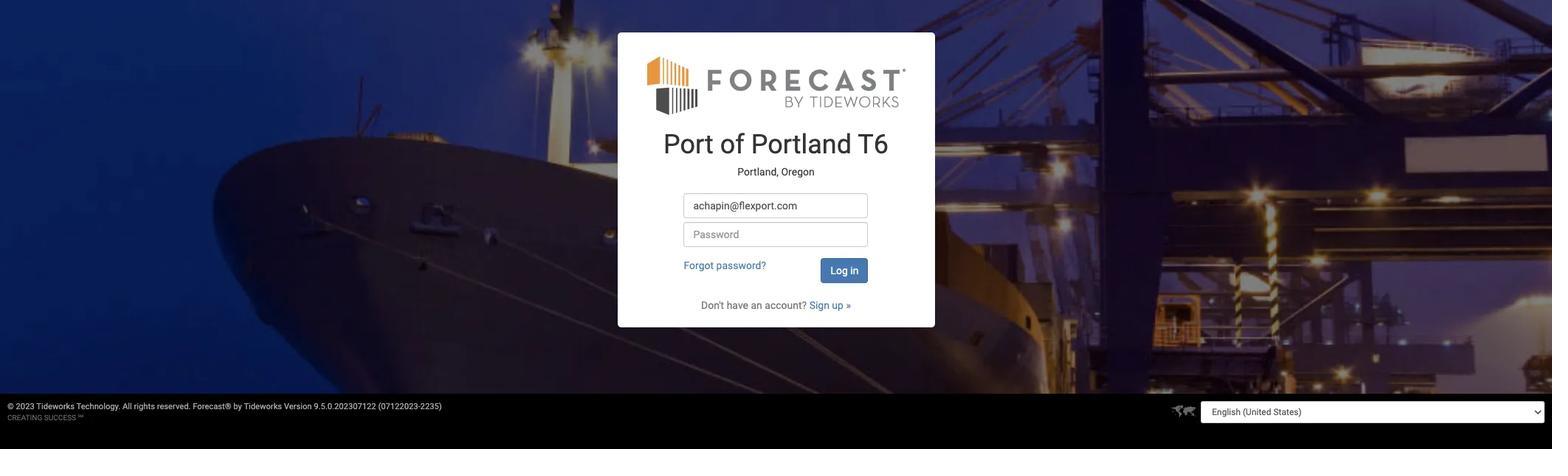 Task type: vqa. For each thing, say whether or not it's contained in the screenshot.
by
yes



Task type: locate. For each thing, give the bounding box(es) containing it.
1 horizontal spatial tideworks
[[244, 402, 282, 412]]

in
[[851, 265, 859, 276]]

port of portland t6 portland, oregon
[[664, 129, 889, 178]]

sign
[[809, 299, 830, 311]]

tideworks right by
[[244, 402, 282, 412]]

forecast® by tideworks image
[[647, 54, 905, 116]]

portland
[[751, 129, 852, 160]]

Email or username text field
[[684, 193, 868, 218]]

2023
[[16, 402, 34, 412]]

account?
[[765, 299, 807, 311]]

tideworks up success on the left bottom of the page
[[36, 402, 75, 412]]

tideworks
[[36, 402, 75, 412], [244, 402, 282, 412]]

t6
[[858, 129, 889, 160]]

forecast®
[[193, 402, 231, 412]]

oregon
[[781, 166, 815, 178]]

log
[[831, 265, 848, 276]]

0 horizontal spatial tideworks
[[36, 402, 75, 412]]

»
[[846, 299, 851, 311]]

forgot password? link
[[684, 260, 766, 271]]

forgot
[[684, 260, 714, 271]]

all
[[123, 402, 132, 412]]

rights
[[134, 402, 155, 412]]



Task type: describe. For each thing, give the bounding box(es) containing it.
℠
[[78, 414, 83, 422]]

(07122023-
[[378, 402, 420, 412]]

forgot password? log in
[[684, 260, 859, 276]]

have
[[727, 299, 748, 311]]

version
[[284, 402, 312, 412]]

don't
[[701, 299, 724, 311]]

technology.
[[76, 402, 121, 412]]

port
[[664, 129, 714, 160]]

of
[[720, 129, 745, 160]]

sign up » link
[[809, 299, 851, 311]]

log in button
[[821, 258, 868, 283]]

Password password field
[[684, 222, 868, 247]]

©
[[7, 402, 14, 412]]

success
[[44, 414, 76, 422]]

reserved.
[[157, 402, 191, 412]]

© 2023 tideworks technology. all rights reserved. forecast® by tideworks version 9.5.0.202307122 (07122023-2235) creating success ℠
[[7, 402, 442, 422]]

1 tideworks from the left
[[36, 402, 75, 412]]

creating
[[7, 414, 42, 422]]

9.5.0.202307122
[[314, 402, 376, 412]]

don't have an account? sign up »
[[701, 299, 851, 311]]

portland,
[[738, 166, 779, 178]]

2 tideworks from the left
[[244, 402, 282, 412]]

2235)
[[420, 402, 442, 412]]

up
[[832, 299, 844, 311]]

an
[[751, 299, 762, 311]]

by
[[233, 402, 242, 412]]

password?
[[716, 260, 766, 271]]



